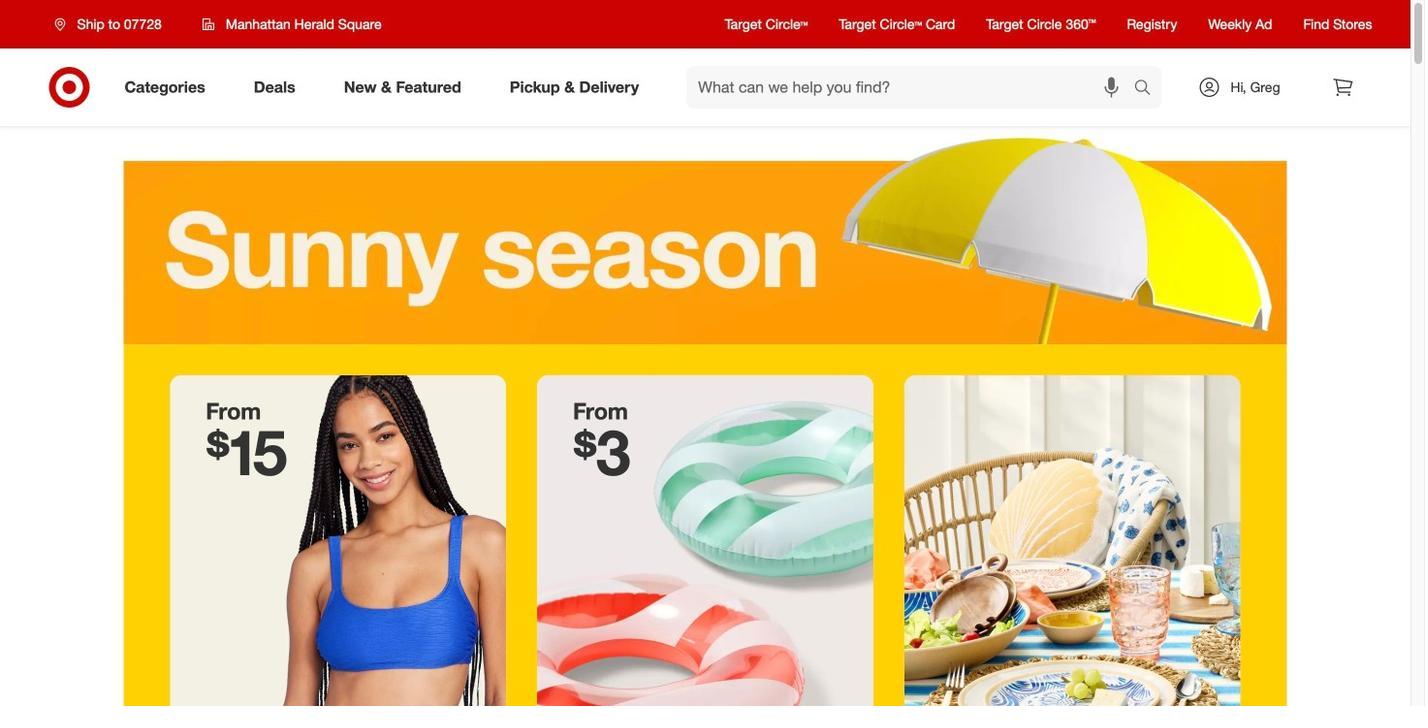 Task type: vqa. For each thing, say whether or not it's contained in the screenshot.
baby to the middle
no



Task type: locate. For each thing, give the bounding box(es) containing it.
sunny season image
[[124, 126, 1288, 344]]

What can we help you find? suggestions appear below search field
[[687, 66, 1139, 109]]



